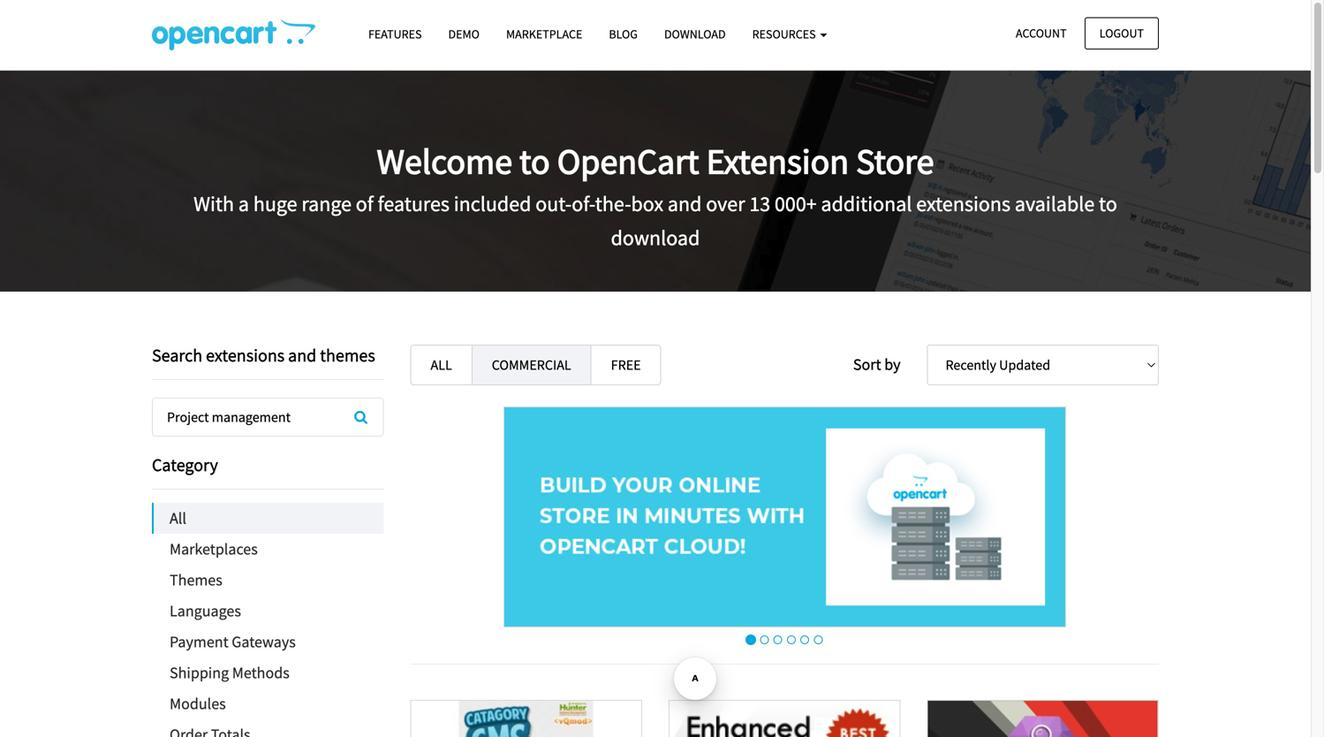Task type: describe. For each thing, give the bounding box(es) containing it.
search extensions and themes
[[152, 344, 375, 366]]

themes
[[320, 344, 375, 366]]

sort
[[854, 354, 882, 374]]

commercial link
[[472, 345, 592, 385]]

a
[[239, 191, 249, 217]]

included
[[454, 191, 532, 217]]

sort by
[[854, 354, 901, 374]]

account
[[1016, 25, 1067, 41]]

0 horizontal spatial and
[[288, 344, 317, 366]]

languages link
[[152, 596, 384, 627]]

features
[[378, 191, 450, 217]]

by
[[885, 354, 901, 374]]

gateways
[[232, 632, 296, 652]]

free
[[611, 356, 641, 374]]

download
[[665, 26, 726, 42]]

opencart
[[557, 139, 700, 184]]

download
[[611, 225, 700, 251]]

languages
[[170, 601, 241, 621]]

blog link
[[596, 19, 651, 50]]

methods
[[232, 663, 290, 683]]

blog
[[609, 26, 638, 42]]

themes link
[[152, 565, 384, 596]]

1 vertical spatial extensions
[[206, 344, 285, 366]]

modules
[[170, 694, 226, 714]]

13
[[750, 191, 771, 217]]

themes
[[170, 570, 222, 590]]

the-
[[595, 191, 631, 217]]

out-
[[536, 191, 572, 217]]

resources
[[753, 26, 819, 42]]

free link
[[591, 345, 662, 385]]

marketplace link
[[493, 19, 596, 50]]

modules link
[[152, 688, 384, 719]]

extension
[[707, 139, 849, 184]]

all for marketplaces
[[170, 508, 186, 528]]

demo
[[449, 26, 480, 42]]

search image
[[354, 410, 368, 424]]

download link
[[651, 19, 739, 50]]

of-
[[572, 191, 595, 217]]

000+
[[775, 191, 817, 217]]

opencartcloud image
[[504, 407, 1066, 628]]

payment
[[170, 632, 229, 652]]

over
[[706, 191, 745, 217]]

marketplace
[[506, 26, 583, 42]]

all link for marketplaces
[[154, 503, 384, 534]]

logout link
[[1085, 17, 1159, 49]]

0 horizontal spatial to
[[520, 139, 550, 184]]



Task type: locate. For each thing, give the bounding box(es) containing it.
all
[[431, 356, 452, 374], [170, 508, 186, 528]]

opencart extensions image
[[152, 19, 315, 50]]

0 vertical spatial to
[[520, 139, 550, 184]]

shipping methods link
[[152, 658, 384, 688]]

extensions down store
[[917, 191, 1011, 217]]

category cms pages plus & gallery for catego.. image
[[412, 701, 641, 737]]

to right the "available"
[[1099, 191, 1118, 217]]

extensions inside the welcome to opencart extension store with a huge range of features included out-of-the-box and over 13 000+ additional extensions available to download
[[917, 191, 1011, 217]]

category
[[152, 454, 218, 476]]

1 vertical spatial to
[[1099, 191, 1118, 217]]

additional
[[821, 191, 912, 217]]

welcome
[[377, 139, 513, 184]]

available
[[1015, 191, 1095, 217]]

all for commercial
[[431, 356, 452, 374]]

extensions right search
[[206, 344, 285, 366]]

0 vertical spatial all link
[[410, 345, 473, 385]]

shipping
[[170, 663, 229, 683]]

of
[[356, 191, 374, 217]]

and inside the welcome to opencart extension store with a huge range of features included out-of-the-box and over 13 000+ additional extensions available to download
[[668, 191, 702, 217]]

marketplaces link
[[152, 534, 384, 565]]

0 vertical spatial all
[[431, 356, 452, 374]]

1 horizontal spatial and
[[668, 191, 702, 217]]

account link
[[1001, 17, 1082, 49]]

payment gateways
[[170, 632, 296, 652]]

1 vertical spatial all link
[[154, 503, 384, 534]]

1 horizontal spatial extensions
[[917, 191, 1011, 217]]

box
[[631, 191, 664, 217]]

demo link
[[435, 19, 493, 50]]

resources link
[[739, 19, 841, 50]]

shipping methods
[[170, 663, 290, 683]]

store
[[856, 139, 935, 184]]

to
[[520, 139, 550, 184], [1099, 191, 1118, 217]]

0 vertical spatial and
[[668, 191, 702, 217]]

welcome to opencart extension store with a huge range of features included out-of-the-box and over 13 000+ additional extensions available to download
[[194, 139, 1118, 251]]

None text field
[[153, 399, 383, 436]]

1 vertical spatial and
[[288, 344, 317, 366]]

payment gateways link
[[152, 627, 384, 658]]

1 vertical spatial all
[[170, 508, 186, 528]]

0 horizontal spatial extensions
[[206, 344, 285, 366]]

range
[[302, 191, 352, 217]]

features
[[369, 26, 422, 42]]

to up out-
[[520, 139, 550, 184]]

0 vertical spatial extensions
[[917, 191, 1011, 217]]

logout
[[1100, 25, 1144, 41]]

and right box
[[668, 191, 702, 217]]

marketplaces
[[170, 539, 258, 559]]

features link
[[355, 19, 435, 50]]

opencart enhanced seo url, friendly url solution image
[[670, 701, 900, 737]]

all link for commercial
[[410, 345, 473, 385]]

and left themes
[[288, 344, 317, 366]]

0 horizontal spatial all
[[170, 508, 186, 528]]

1 horizontal spatial to
[[1099, 191, 1118, 217]]

with
[[194, 191, 234, 217]]

and
[[668, 191, 702, 217], [288, 344, 317, 366]]

1 horizontal spatial all
[[431, 356, 452, 374]]

extensions
[[917, 191, 1011, 217], [206, 344, 285, 366]]

commercial
[[492, 356, 572, 374]]

search
[[152, 344, 203, 366]]

1 horizontal spatial all link
[[410, 345, 473, 385]]

0 horizontal spatial all link
[[154, 503, 384, 534]]

all link
[[410, 345, 473, 385], [154, 503, 384, 534]]

huge
[[253, 191, 297, 217]]

smart image manager image
[[929, 701, 1158, 737]]



Task type: vqa. For each thing, say whether or not it's contained in the screenshot.
1st The Bolt from the left
no



